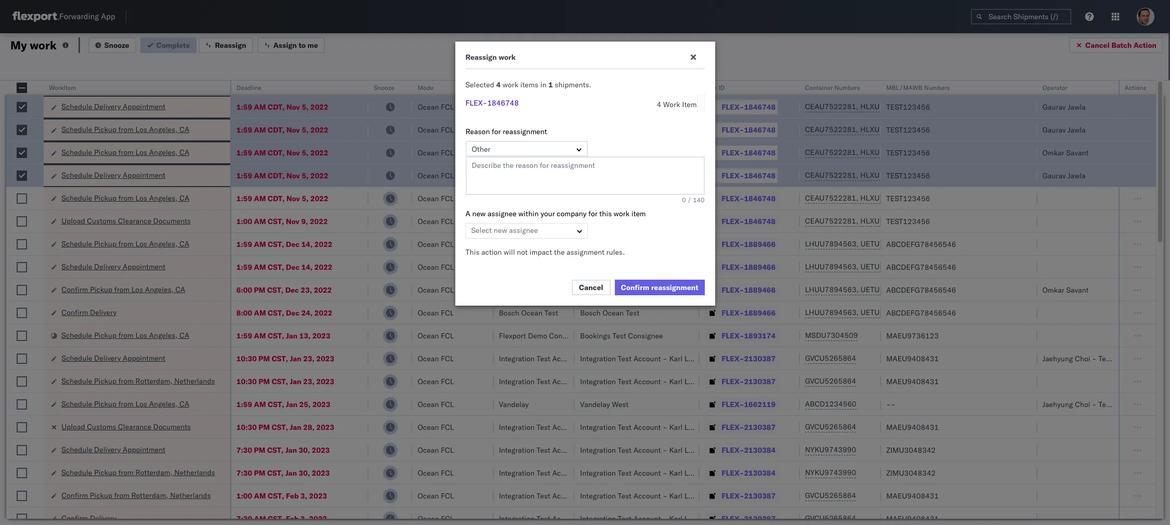 Task type: describe. For each thing, give the bounding box(es) containing it.
pm up 1:00 am cst, feb 3, 2023
[[254, 468, 266, 478]]

shipments.
[[555, 80, 592, 89]]

flex-1889466 for schedule pickup from los angeles, ca
[[722, 240, 776, 249]]

pickup for schedule pickup from rotterdam, netherlands button for 7:30 pm cst, jan 30, 2023
[[94, 468, 117, 477]]

impact
[[530, 248, 553, 257]]

3 7:30 from the top
[[237, 514, 252, 524]]

uetu5238478 for schedule pickup from los angeles, ca
[[861, 239, 912, 249]]

cancel button
[[572, 280, 611, 295]]

1 vertical spatial 23,
[[303, 354, 315, 363]]

pickup for confirm pickup from los angeles, ca button
[[90, 285, 112, 294]]

customs for 2nd upload customs clearance documents link from the bottom
[[87, 216, 116, 226]]

schedule delivery appointment for 10:30 pm cst, jan 23, 2023
[[61, 353, 165, 363]]

10:30 for schedule pickup from rotterdam, netherlands
[[237, 377, 257, 386]]

13,
[[299, 331, 311, 340]]

confirm reassignment
[[621, 283, 699, 292]]

confirm pickup from rotterdam, netherlands button
[[61, 490, 211, 502]]

app
[[101, 12, 115, 22]]

flex id button
[[700, 82, 790, 92]]

destination
[[1115, 400, 1153, 409]]

7:30 am cst, feb 3, 2023
[[237, 514, 327, 524]]

3, for 7:30 am cst, feb 3, 2023
[[301, 514, 307, 524]]

pm right 6:00
[[254, 285, 266, 295]]

4 work item
[[657, 100, 697, 109]]

2023 up 1:59 am cst, jan 25, 2023 on the bottom of page
[[317, 377, 335, 386]]

4 ocean fcl from the top
[[418, 171, 454, 180]]

19 fcl from the top
[[441, 514, 454, 524]]

confirm delivery button for 7:30 am cst, feb 3, 2023
[[61, 513, 117, 525]]

10 resize handle column header from the left
[[1026, 81, 1038, 525]]

id
[[719, 84, 725, 92]]

2023 up 1:00 am cst, feb 3, 2023
[[312, 468, 330, 478]]

agent
[[1137, 354, 1156, 363]]

7:30 for schedule delivery appointment
[[237, 446, 252, 455]]

from for 6th schedule pickup from los angeles, ca link from the bottom of the page
[[118, 125, 134, 134]]

6:00
[[237, 285, 252, 295]]

1889466 for confirm pickup from los angeles, ca
[[745, 285, 776, 295]]

6 hlxu8034992 from the top
[[916, 216, 967, 226]]

rules.
[[607, 248, 625, 257]]

pm down 1:59 am cst, jan 13, 2023
[[259, 354, 270, 363]]

2 cdt, from the top
[[268, 125, 285, 134]]

cst, up 1:59 am cst, jan 13, 2023
[[268, 308, 284, 318]]

4 1:59 am cdt, nov 5, 2022 from the top
[[237, 171, 329, 180]]

west
[[612, 400, 629, 409]]

angeles, for confirm pickup from los angeles, ca link at the left of the page
[[145, 285, 174, 294]]

cancel batch action button
[[1070, 37, 1164, 53]]

4 hlxu8034992 from the top
[[916, 171, 967, 180]]

bookings
[[580, 331, 611, 340]]

confirm delivery link for 7:30 am cst, feb 3, 2023
[[61, 513, 117, 524]]

ocean fcl for second schedule pickup from los angeles, ca link from the bottom of the page
[[418, 331, 454, 340]]

2 schedule delivery appointment from the top
[[61, 171, 165, 180]]

3 fcl from the top
[[441, 148, 454, 157]]

cst, down 1:59 am cst, jan 13, 2023
[[272, 354, 288, 363]]

10 ocean fcl from the top
[[418, 308, 454, 318]]

schedule pickup from los angeles, ca for 1st schedule pickup from los angeles, ca link from the bottom of the page
[[61, 399, 190, 409]]

this action will not impact the assignment rules.
[[466, 248, 625, 257]]

flexport
[[499, 331, 526, 340]]

1:59 am cst, jan 13, 2023
[[237, 331, 331, 340]]

confirm pickup from rotterdam, netherlands
[[61, 491, 211, 500]]

jan down 10:30 pm cst, jan 28, 2023
[[286, 446, 297, 455]]

reassignment inside button
[[652, 283, 699, 292]]

4 cdt, from the top
[[268, 171, 285, 180]]

schedule delivery appointment link for 1:59 am cdt, nov 5, 2022
[[61, 101, 165, 112]]

5 hlxu8034992 from the top
[[916, 194, 967, 203]]

3 gvcu5265864 from the top
[[806, 422, 857, 432]]

2 test123456 from the top
[[887, 125, 931, 134]]

reassign for reassign work
[[466, 53, 497, 62]]

1:00 am cst, nov 9, 2022
[[237, 217, 328, 226]]

container numbers
[[806, 84, 861, 92]]

1889466 for schedule delivery appointment
[[745, 262, 776, 272]]

ocean fcl for schedule pickup from rotterdam, netherlands link related to 10:30 pm cst, jan 23, 2023
[[418, 377, 454, 386]]

omkar savant for abcdefg78456546
[[1043, 285, 1089, 295]]

0 horizontal spatial reassignment
[[503, 127, 548, 136]]

assignee for select new assignee
[[509, 226, 538, 235]]

25,
[[299, 400, 311, 409]]

4 lhuu7894563, uetu5238478 from the top
[[806, 308, 912, 317]]

clearance inside button
[[118, 216, 151, 226]]

4 flex-1889466 from the top
[[722, 308, 776, 318]]

upload customs clearance documents for 2nd upload customs clearance documents link from the top
[[61, 422, 191, 431]]

confirm reassignment button
[[615, 280, 705, 295]]

forwarding app
[[59, 12, 115, 22]]

angeles, for fourth schedule pickup from los angeles, ca link from the top of the page
[[149, 239, 178, 248]]

ocean fcl for confirm pickup from rotterdam, netherlands link
[[418, 491, 454, 501]]

5 schedule pickup from los angeles, ca link from the top
[[61, 330, 190, 340]]

schedule delivery appointment for 1:59 am cst, dec 14, 2022
[[61, 262, 165, 271]]

reassign work
[[466, 53, 516, 62]]

omkar savant for test123456
[[1043, 148, 1089, 157]]

3 ocean fcl from the top
[[418, 148, 454, 157]]

workitem button
[[44, 82, 220, 92]]

jaehyung choi - test destination agen
[[1043, 400, 1171, 409]]

work
[[664, 100, 681, 109]]

jan up 25,
[[290, 377, 302, 386]]

in
[[541, 80, 547, 89]]

3 gaurav jawla from the top
[[1043, 171, 1086, 180]]

2 clearance from the top
[[118, 422, 151, 431]]

item
[[683, 100, 697, 109]]

8 am from the top
[[254, 262, 266, 272]]

confirm delivery link for 8:00 am cst, dec 24, 2022
[[61, 307, 117, 318]]

nyku9743990 for schedule pickup from rotterdam, netherlands
[[806, 468, 857, 478]]

4 schedule pickup from los angeles, ca link from the top
[[61, 239, 190, 249]]

angeles, for 1st schedule pickup from los angeles, ca link from the bottom of the page
[[149, 399, 178, 409]]

pickup for 1st schedule pickup from los angeles, ca button from the top
[[94, 125, 117, 134]]

3 1:59 from the top
[[237, 148, 252, 157]]

ocean fcl for schedule pickup from rotterdam, netherlands link related to 7:30 pm cst, jan 30, 2023
[[418, 468, 454, 478]]

flex-1889466 for schedule delivery appointment
[[722, 262, 776, 272]]

6 test123456 from the top
[[887, 217, 931, 226]]

msdu7304509
[[806, 331, 859, 340]]

mbl/mawb numbers
[[887, 84, 950, 92]]

angeles, for second schedule pickup from los angeles, ca link from the bottom of the page
[[149, 331, 178, 340]]

8:00
[[237, 308, 252, 318]]

1 upload customs clearance documents link from the top
[[61, 216, 191, 226]]

3 flex-2130387 from the top
[[722, 423, 776, 432]]

flex-2130387 for schedule pickup from rotterdam, netherlands
[[722, 377, 776, 386]]

flex-2130387 for schedule delivery appointment
[[722, 354, 776, 363]]

7 resize handle column header from the left
[[688, 81, 700, 525]]

3 am from the top
[[254, 148, 266, 157]]

abcdefg78456546 for schedule pickup from los angeles, ca
[[887, 240, 957, 249]]

snooze inside button
[[104, 40, 129, 50]]

cst, down the 8:00 am cst, dec 24, 2022
[[268, 331, 284, 340]]

2 schedule pickup from los angeles, ca link from the top
[[61, 147, 190, 158]]

5 cdt, from the top
[[268, 194, 285, 203]]

schedule pickup from rotterdam, netherlands link for 10:30 pm cst, jan 23, 2023
[[61, 376, 215, 386]]

a
[[466, 209, 471, 218]]

2 upload customs clearance documents link from the top
[[61, 422, 191, 432]]

2 hlxu8034992 from the top
[[916, 125, 967, 134]]

3 cdt, from the top
[[268, 148, 285, 157]]

confirm pickup from rotterdam, netherlands link
[[61, 490, 211, 501]]

30, for schedule delivery appointment
[[299, 446, 310, 455]]

1 1:59 from the top
[[237, 102, 252, 112]]

cst, up 10:30 pm cst, jan 28, 2023
[[268, 400, 284, 409]]

1 hlxu6269489, from the top
[[861, 102, 914, 111]]

reassign button
[[199, 37, 253, 53]]

6 am from the top
[[254, 217, 266, 226]]

from for second schedule pickup from los angeles, ca link from the bottom of the page
[[118, 331, 134, 340]]

ca for 1st schedule pickup from los angeles, ca link from the bottom of the page
[[180, 399, 190, 409]]

11 resize handle column header from the left
[[1107, 81, 1119, 525]]

19 ocean fcl from the top
[[418, 514, 454, 524]]

schedule pickup from los angeles, ca for fourth schedule pickup from los angeles, ca link from the top of the page
[[61, 239, 190, 248]]

lhuu7894563, uetu5238478 for confirm pickup from los angeles, ca
[[806, 285, 912, 294]]

4 uetu5238478 from the top
[[861, 308, 912, 317]]

Search Shipments (/) text field
[[972, 9, 1072, 24]]

this
[[600, 209, 612, 218]]

1 1:59 am cdt, nov 5, 2022 from the top
[[237, 102, 329, 112]]

confirm for confirm reassignment button
[[621, 283, 650, 292]]

7 am from the top
[[254, 240, 266, 249]]

client name
[[499, 84, 534, 92]]

10:30 pm cst, jan 23, 2023 for schedule pickup from rotterdam, netherlands
[[237, 377, 335, 386]]

2023 down 1:59 am cst, jan 13, 2023
[[317, 354, 335, 363]]

deadline
[[237, 84, 262, 92]]

5 1:59 from the top
[[237, 194, 252, 203]]

/
[[688, 196, 692, 204]]

7 1:59 from the top
[[237, 262, 252, 272]]

fcl for 6th schedule pickup from los angeles, ca link from the bottom of the page
[[441, 125, 454, 134]]

3 5, from the top
[[302, 148, 309, 157]]

1
[[549, 80, 553, 89]]

jaehyung choi - test origin agent
[[1043, 354, 1156, 363]]

los for confirm pickup from los angeles, ca link at the left of the page
[[131, 285, 143, 294]]

cst, down 1:59 am cst, jan 25, 2023 on the bottom of page
[[272, 423, 288, 432]]

5 resize handle column header from the left
[[482, 81, 494, 525]]

assign to me
[[273, 40, 318, 50]]

los for fourth schedule pickup from los angeles, ca link from the top of the page
[[136, 239, 147, 248]]

confirm delivery for 7:30
[[61, 514, 117, 523]]

fcl for 10:30 pm cst, jan 23, 2023's schedule delivery appointment link
[[441, 354, 454, 363]]

6 hlxu6269489, from the top
[[861, 216, 914, 226]]

maeu9736123
[[887, 331, 940, 340]]

select new assignee
[[472, 226, 538, 235]]

3 test123456 from the top
[[887, 148, 931, 157]]

5 maeu9408431 from the top
[[887, 514, 940, 524]]

3 jawla from the top
[[1069, 171, 1086, 180]]

to
[[299, 40, 306, 50]]

flex-1893174
[[722, 331, 776, 340]]

pickup for schedule pickup from rotterdam, netherlands button associated with 10:30 pm cst, jan 23, 2023
[[94, 376, 117, 386]]

3 hlxu8034992 from the top
[[916, 148, 967, 157]]

4 1:59 from the top
[[237, 171, 252, 180]]

7:30 for schedule pickup from rotterdam, netherlands
[[237, 468, 252, 478]]

from for confirm pickup from los angeles, ca link at the left of the page
[[114, 285, 129, 294]]

savant for abcdefg78456546
[[1067, 285, 1089, 295]]

schedule for 1st schedule pickup from los angeles, ca button from the bottom of the page
[[61, 399, 92, 409]]

assign to me button
[[257, 37, 325, 53]]

6 schedule pickup from los angeles, ca link from the top
[[61, 399, 190, 409]]

4 lhuu7894563, from the top
[[806, 308, 859, 317]]

operator
[[1043, 84, 1068, 92]]

4 ceau7522281, from the top
[[806, 171, 859, 180]]

2 upload from the top
[[61, 422, 85, 431]]

los for second schedule pickup from los angeles, ca link from the top
[[136, 148, 147, 157]]

nyku9743990 for schedule delivery appointment
[[806, 445, 857, 455]]

2 5, from the top
[[302, 125, 309, 134]]

1662119
[[745, 400, 776, 409]]

schedule for schedule pickup from rotterdam, netherlands button associated with 10:30 pm cst, jan 23, 2023
[[61, 376, 92, 386]]

12 resize handle column header from the left
[[1144, 81, 1157, 525]]

1:59 am cst, jan 25, 2023
[[237, 400, 331, 409]]

1 cdt, from the top
[[268, 102, 285, 112]]

6 resize handle column header from the left
[[563, 81, 575, 525]]

my work
[[10, 38, 57, 52]]

1:59 am cst, dec 14, 2022 for schedule delivery appointment
[[237, 262, 333, 272]]

1 5, from the top
[[302, 102, 309, 112]]

schedule delivery appointment button for 1:59 am cst, dec 14, 2022
[[61, 261, 165, 273]]

cst, down 1:00 am cst, nov 9, 2022
[[268, 240, 284, 249]]

flexport. image
[[12, 11, 59, 22]]

confirm delivery button for 8:00 am cst, dec 24, 2022
[[61, 307, 117, 319]]

5 2130387 from the top
[[745, 514, 776, 524]]

3 ceau7522281, from the top
[[806, 148, 859, 157]]

2 schedule pickup from los angeles, ca button from the top
[[61, 147, 190, 159]]

mbl/mawb
[[887, 84, 923, 92]]

1 hlxu8034992 from the top
[[916, 102, 967, 111]]

24,
[[302, 308, 313, 318]]

item
[[632, 209, 646, 218]]

pm down 1:59 am cst, jan 25, 2023 on the bottom of page
[[259, 423, 270, 432]]

dec left 24,
[[286, 308, 300, 318]]

abcdefg78456546 for confirm pickup from los angeles, ca
[[887, 285, 957, 295]]

3 schedule pickup from los angeles, ca button from the top
[[61, 193, 190, 204]]

1893174
[[745, 331, 776, 340]]

within
[[519, 209, 539, 218]]

9 resize handle column header from the left
[[869, 81, 882, 525]]

confirm for confirm pickup from rotterdam, netherlands link
[[61, 491, 88, 500]]

5 flex-2130387 from the top
[[722, 514, 776, 524]]

cst, up 1:00 am cst, feb 3, 2023
[[267, 468, 284, 478]]

flex-1846748 link
[[466, 98, 519, 110]]

schedule pickup from rotterdam, netherlands for 10:30 pm cst, jan 23, 2023
[[61, 376, 215, 386]]

1 am from the top
[[254, 102, 266, 112]]

mode
[[418, 84, 434, 92]]

client name button
[[494, 82, 565, 92]]

3 schedule pickup from los angeles, ca link from the top
[[61, 193, 190, 203]]

consignee inside button
[[580, 84, 610, 92]]

not
[[517, 248, 528, 257]]

mbl/mawb numbers button
[[882, 82, 1028, 92]]

upload customs clearance documents button
[[61, 216, 191, 227]]

cst, up the 8:00 am cst, dec 24, 2022
[[267, 285, 284, 295]]

jan down 13,
[[290, 354, 302, 363]]

fcl for second schedule pickup from los angeles, ca link from the bottom of the page
[[441, 331, 454, 340]]

jan left 13,
[[286, 331, 298, 340]]

confirm pickup from los angeles, ca
[[61, 285, 185, 294]]

flex-1662119
[[722, 400, 776, 409]]

2 resize handle column header from the left
[[218, 81, 230, 525]]

10:30 pm cst, jan 28, 2023
[[237, 423, 335, 432]]

numbers for mbl/mawb numbers
[[925, 84, 950, 92]]

11 am from the top
[[254, 400, 266, 409]]

dec for schedule pickup from los angeles, ca
[[286, 240, 300, 249]]

10:30 pm cst, jan 23, 2023 for schedule delivery appointment
[[237, 354, 335, 363]]

abcd1234560
[[806, 400, 857, 409]]

select
[[472, 226, 492, 235]]

3 resize handle column header from the left
[[356, 81, 369, 525]]

vandelay for vandelay west
[[580, 400, 611, 409]]

cancel for cancel batch action
[[1086, 40, 1110, 50]]

8:00 am cst, dec 24, 2022
[[237, 308, 333, 318]]

snooze button
[[88, 37, 136, 53]]

fcl for schedule delivery appointment link corresponding to 1:59 am cst, dec 14, 2022
[[441, 262, 454, 272]]

origin
[[1115, 354, 1135, 363]]

a new assignee within your company for this work item
[[466, 209, 646, 218]]

gaurav jawla for schedule pickup from los angeles, ca
[[1043, 125, 1086, 134]]

bookings test consignee
[[580, 331, 663, 340]]

container numbers button
[[800, 82, 871, 92]]

3 maeu9408431 from the top
[[887, 423, 940, 432]]

2 appointment from the top
[[123, 171, 165, 180]]

schedule delivery appointment button for 7:30 pm cst, jan 30, 2023
[[61, 445, 165, 456]]

10 am from the top
[[254, 331, 266, 340]]

140
[[693, 196, 705, 204]]

lhuu7894563, for confirm pickup from los angeles, ca
[[806, 285, 859, 294]]

pickup for 3rd schedule pickup from los angeles, ca button from the top
[[94, 193, 117, 203]]

from for second schedule pickup from los angeles, ca link from the top
[[118, 148, 134, 157]]

schedule for schedule delivery appointment button corresponding to 10:30 pm cst, jan 23, 2023
[[61, 353, 92, 363]]

14, for schedule pickup from los angeles, ca
[[302, 240, 313, 249]]

action
[[1134, 40, 1157, 50]]

los for fourth schedule pickup from los angeles, ca link from the bottom of the page
[[136, 193, 147, 203]]

5 am from the top
[[254, 194, 266, 203]]

reason for reassignment
[[466, 127, 548, 136]]

flex- inside the flex-1846748 link
[[466, 98, 488, 108]]

5 test123456 from the top
[[887, 194, 931, 203]]

forwarding app link
[[12, 11, 115, 22]]

from for confirm pickup from rotterdam, netherlands link
[[114, 491, 129, 500]]

other
[[472, 145, 491, 154]]



Task type: locate. For each thing, give the bounding box(es) containing it.
container
[[806, 84, 833, 92]]

2 schedule pickup from rotterdam, netherlands link from the top
[[61, 467, 215, 478]]

snooze down app
[[104, 40, 129, 50]]

0 horizontal spatial 4
[[497, 80, 501, 89]]

appointment for 1:59 am cst, dec 14, 2022
[[123, 262, 165, 271]]

0 vertical spatial schedule pickup from rotterdam, netherlands link
[[61, 376, 215, 386]]

0 vertical spatial snooze
[[104, 40, 129, 50]]

choi down jaehyung choi - test origin agent
[[1076, 400, 1091, 409]]

1:59 am cst, dec 14, 2022 down 1:00 am cst, nov 9, 2022
[[237, 240, 333, 249]]

14, for schedule delivery appointment
[[302, 262, 313, 272]]

1 vertical spatial clearance
[[118, 422, 151, 431]]

1 horizontal spatial reassign
[[466, 53, 497, 62]]

4 ceau7522281, hlxu6269489, hlxu8034992 from the top
[[806, 171, 967, 180]]

1889466 for schedule pickup from los angeles, ca
[[745, 240, 776, 249]]

cancel down assignment
[[579, 283, 604, 292]]

1 vertical spatial reassign
[[466, 53, 497, 62]]

7 fcl from the top
[[441, 240, 454, 249]]

0 vertical spatial 7:30
[[237, 446, 252, 455]]

1 vertical spatial 30,
[[299, 468, 310, 478]]

ocean fcl for 2nd upload customs clearance documents link from the bottom
[[418, 217, 454, 226]]

ca
[[180, 125, 190, 134], [180, 148, 190, 157], [180, 193, 190, 203], [180, 239, 190, 248], [175, 285, 185, 294], [180, 331, 190, 340], [180, 399, 190, 409]]

schedule for 1st schedule pickup from los angeles, ca button from the top
[[61, 125, 92, 134]]

23, for netherlands
[[303, 377, 315, 386]]

customs
[[87, 216, 116, 226], [87, 422, 116, 431]]

0 vertical spatial netherlands
[[174, 376, 215, 386]]

1 zimu3048342 from the top
[[887, 446, 936, 455]]

0 vertical spatial reassign
[[215, 40, 246, 50]]

assignee up 'select new assignee'
[[488, 209, 517, 218]]

1 1:59 am cst, dec 14, 2022 from the top
[[237, 240, 333, 249]]

cst, up 6:00 pm cst, dec 23, 2022
[[268, 262, 284, 272]]

2 vertical spatial 10:30
[[237, 423, 257, 432]]

0 vertical spatial confirm delivery button
[[61, 307, 117, 319]]

12 am from the top
[[254, 491, 266, 501]]

14, down the 9,
[[302, 240, 313, 249]]

uetu5238478 for confirm pickup from los angeles, ca
[[861, 285, 912, 294]]

0 vertical spatial omkar
[[1043, 148, 1065, 157]]

15 ocean fcl from the top
[[418, 423, 454, 432]]

2 omkar from the top
[[1043, 285, 1065, 295]]

1 abcdefg78456546 from the top
[[887, 240, 957, 249]]

for
[[492, 127, 501, 136], [589, 209, 598, 218]]

0 vertical spatial 1:59 am cst, dec 14, 2022
[[237, 240, 333, 249]]

30, down 28,
[[299, 446, 310, 455]]

3, up the 7:30 am cst, feb 3, 2023
[[301, 491, 307, 501]]

schedule
[[61, 102, 92, 111], [61, 125, 92, 134], [61, 148, 92, 157], [61, 171, 92, 180], [61, 193, 92, 203], [61, 239, 92, 248], [61, 262, 92, 271], [61, 331, 92, 340], [61, 353, 92, 363], [61, 376, 92, 386], [61, 399, 92, 409], [61, 445, 92, 454], [61, 468, 92, 477]]

ocean fcl for 1st schedule pickup from los angeles, ca link from the bottom of the page
[[418, 400, 454, 409]]

23, up 25,
[[303, 377, 315, 386]]

actions
[[1126, 84, 1147, 92]]

1 vertical spatial omkar
[[1043, 285, 1065, 295]]

0 vertical spatial 30,
[[299, 446, 310, 455]]

0
[[683, 196, 686, 204]]

0 vertical spatial feb
[[286, 491, 299, 501]]

1 horizontal spatial 4
[[657, 100, 662, 109]]

0 vertical spatial 1:00
[[237, 217, 252, 226]]

2 confirm delivery link from the top
[[61, 513, 117, 524]]

1 schedule pickup from los angeles, ca button from the top
[[61, 124, 190, 136]]

0 vertical spatial documents
[[153, 216, 191, 226]]

ceau7522281, hlxu6269489, hlxu8034992 for fourth schedule pickup from los angeles, ca link from the bottom of the page
[[806, 194, 967, 203]]

los for 6th schedule pickup from los angeles, ca link from the bottom of the page
[[136, 125, 147, 134]]

lhuu7894563, uetu5238478 for schedule pickup from los angeles, ca
[[806, 239, 912, 249]]

vandelay west
[[580, 400, 629, 409]]

choi left origin
[[1076, 354, 1091, 363]]

resize handle column header
[[31, 81, 44, 525], [218, 81, 230, 525], [356, 81, 369, 525], [400, 81, 413, 525], [482, 81, 494, 525], [563, 81, 575, 525], [688, 81, 700, 525], [788, 81, 800, 525], [869, 81, 882, 525], [1026, 81, 1038, 525], [1107, 81, 1119, 525], [1144, 81, 1157, 525]]

1 10:30 pm cst, jan 23, 2023 from the top
[[237, 354, 335, 363]]

1 vertical spatial confirm delivery button
[[61, 513, 117, 525]]

7:30 down 1:00 am cst, feb 3, 2023
[[237, 514, 252, 524]]

dec up the 8:00 am cst, dec 24, 2022
[[286, 285, 299, 295]]

0 vertical spatial 23,
[[301, 285, 312, 295]]

1 vertical spatial nyku9743990
[[806, 468, 857, 478]]

angeles, for fourth schedule pickup from los angeles, ca link from the bottom of the page
[[149, 193, 178, 203]]

7 ocean fcl from the top
[[418, 240, 454, 249]]

1 vertical spatial 10:30 pm cst, jan 23, 2023
[[237, 377, 335, 386]]

Describe the reason for reassignment text field
[[466, 157, 705, 195]]

feb
[[286, 491, 299, 501], [286, 514, 299, 524]]

netherlands for 1:00 am cst, feb 3, 2023
[[170, 491, 211, 500]]

3 schedule from the top
[[61, 148, 92, 157]]

3 ceau7522281, hlxu6269489, hlxu8034992 from the top
[[806, 148, 967, 157]]

1 vertical spatial rotterdam,
[[136, 468, 173, 477]]

schedule pickup from rotterdam, netherlands link for 7:30 pm cst, jan 30, 2023
[[61, 467, 215, 478]]

upload inside button
[[61, 216, 85, 226]]

consignee
[[580, 84, 610, 92], [550, 331, 584, 340], [629, 331, 663, 340]]

2 flex-2130384 from the top
[[722, 468, 776, 478]]

action
[[482, 248, 502, 257]]

cst, down 1:00 am cst, feb 3, 2023
[[268, 514, 284, 524]]

ceau7522281, hlxu6269489, hlxu8034992 for 6th schedule pickup from los angeles, ca link from the bottom of the page
[[806, 125, 967, 134]]

10:30
[[237, 354, 257, 363], [237, 377, 257, 386], [237, 423, 257, 432]]

0 vertical spatial reassignment
[[503, 127, 548, 136]]

4 maeu9408431 from the top
[[887, 491, 940, 501]]

1 schedule pickup from rotterdam, netherlands from the top
[[61, 376, 215, 386]]

ocean fcl for schedule delivery appointment link corresponding to 1:59 am cdt, nov 5, 2022
[[418, 102, 454, 112]]

maeu9408431 for confirm pickup from rotterdam, netherlands
[[887, 491, 940, 501]]

4 am from the top
[[254, 171, 266, 180]]

0 vertical spatial 2130384
[[745, 446, 776, 455]]

2130387 for confirm pickup from rotterdam, netherlands
[[745, 491, 776, 501]]

13 am from the top
[[254, 514, 266, 524]]

dec down 1:00 am cst, nov 9, 2022
[[286, 240, 300, 249]]

None checkbox
[[17, 83, 27, 93], [17, 102, 27, 112], [17, 193, 27, 204], [17, 216, 27, 227], [17, 239, 27, 249], [17, 308, 27, 318], [17, 376, 27, 387], [17, 399, 27, 410], [17, 468, 27, 478], [17, 491, 27, 501], [17, 83, 27, 93], [17, 102, 27, 112], [17, 193, 27, 204], [17, 216, 27, 227], [17, 239, 27, 249], [17, 308, 27, 318], [17, 376, 27, 387], [17, 399, 27, 410], [17, 468, 27, 478], [17, 491, 27, 501]]

mode button
[[413, 82, 484, 92]]

1 vertical spatial zimu3048342
[[887, 468, 936, 478]]

2 omkar savant from the top
[[1043, 285, 1089, 295]]

1 vertical spatial 7:30 pm cst, jan 30, 2023
[[237, 468, 330, 478]]

1 vertical spatial savant
[[1067, 285, 1089, 295]]

flex-2130384 for schedule delivery appointment
[[722, 446, 776, 455]]

5 schedule pickup from los angeles, ca from the top
[[61, 331, 190, 340]]

from for 1st schedule pickup from los angeles, ca link from the bottom of the page
[[118, 399, 134, 409]]

7:30 up 1:00 am cst, feb 3, 2023
[[237, 468, 252, 478]]

reassign inside button
[[215, 40, 246, 50]]

12 schedule from the top
[[61, 445, 92, 454]]

2 jawla from the top
[[1069, 125, 1086, 134]]

2 vertical spatial gaurav
[[1043, 171, 1067, 180]]

gvcu5265864
[[806, 354, 857, 363], [806, 377, 857, 386], [806, 422, 857, 432], [806, 491, 857, 500], [806, 514, 857, 523]]

schedule delivery appointment for 1:59 am cdt, nov 5, 2022
[[61, 102, 165, 111]]

new right a
[[473, 209, 486, 218]]

schedule pickup from rotterdam, netherlands
[[61, 376, 215, 386], [61, 468, 215, 477]]

1 vertical spatial assignee
[[509, 226, 538, 235]]

3 gaurav from the top
[[1043, 171, 1067, 180]]

17 ocean fcl from the top
[[418, 468, 454, 478]]

14 ocean fcl from the top
[[418, 400, 454, 409]]

2 3, from the top
[[301, 514, 307, 524]]

1 vertical spatial upload
[[61, 422, 85, 431]]

selected
[[466, 80, 495, 89]]

2023 right 13,
[[313, 331, 331, 340]]

account
[[553, 354, 580, 363], [634, 354, 661, 363], [553, 377, 580, 386], [634, 377, 661, 386], [553, 423, 580, 432], [634, 423, 661, 432], [553, 446, 580, 455], [634, 446, 661, 455], [553, 468, 580, 478], [634, 468, 661, 478], [553, 491, 580, 501], [634, 491, 661, 501], [553, 514, 580, 524], [634, 514, 661, 524]]

1 vertical spatial omkar savant
[[1043, 285, 1089, 295]]

5 hlxu6269489, from the top
[[861, 194, 914, 203]]

schedule delivery appointment button for 10:30 pm cst, jan 23, 2023
[[61, 353, 165, 364]]

work
[[30, 38, 57, 52], [499, 53, 516, 62], [503, 80, 519, 89], [614, 209, 630, 218]]

2 lhuu7894563, uetu5238478 from the top
[[806, 262, 912, 272]]

1 vertical spatial for
[[589, 209, 598, 218]]

pm
[[254, 285, 266, 295], [259, 354, 270, 363], [259, 377, 270, 386], [259, 423, 270, 432], [254, 446, 266, 455], [254, 468, 266, 478]]

1 vertical spatial flex-2130384
[[722, 468, 776, 478]]

0 / 140
[[683, 196, 705, 204]]

2 vertical spatial jawla
[[1069, 171, 1086, 180]]

delivery
[[94, 102, 121, 111], [94, 171, 121, 180], [94, 262, 121, 271], [90, 308, 117, 317], [94, 353, 121, 363], [94, 445, 121, 454], [90, 514, 117, 523]]

0 vertical spatial 10:30
[[237, 354, 257, 363]]

1 schedule pickup from los angeles, ca link from the top
[[61, 124, 190, 135]]

choi
[[1076, 354, 1091, 363], [1076, 400, 1091, 409]]

5,
[[302, 102, 309, 112], [302, 125, 309, 134], [302, 148, 309, 157], [302, 171, 309, 180], [302, 194, 309, 203]]

4 5, from the top
[[302, 171, 309, 180]]

maeu9408431 for schedule delivery appointment
[[887, 354, 940, 363]]

1:59
[[237, 102, 252, 112], [237, 125, 252, 134], [237, 148, 252, 157], [237, 171, 252, 180], [237, 194, 252, 203], [237, 240, 252, 249], [237, 262, 252, 272], [237, 331, 252, 340], [237, 400, 252, 409]]

1 vertical spatial confirm delivery
[[61, 514, 117, 523]]

omkar savant
[[1043, 148, 1089, 157], [1043, 285, 1089, 295]]

0 vertical spatial confirm delivery link
[[61, 307, 117, 318]]

abcdefg78456546
[[887, 240, 957, 249], [887, 262, 957, 272], [887, 285, 957, 295], [887, 308, 957, 318]]

4 left work
[[657, 100, 662, 109]]

5 5, from the top
[[302, 194, 309, 203]]

ca for confirm pickup from los angeles, ca link at the left of the page
[[175, 285, 185, 294]]

2 gaurav from the top
[[1043, 125, 1067, 134]]

1 vertical spatial upload customs clearance documents link
[[61, 422, 191, 432]]

numbers right the container at the top of page
[[835, 84, 861, 92]]

7:30 down 10:30 pm cst, jan 28, 2023
[[237, 446, 252, 455]]

vandelay
[[499, 400, 529, 409], [580, 400, 611, 409]]

6 ceau7522281, from the top
[[806, 216, 859, 226]]

10:30 down 1:59 am cst, jan 25, 2023 on the bottom of page
[[237, 423, 257, 432]]

6:00 pm cst, dec 23, 2022
[[237, 285, 332, 295]]

cst, down 10:30 pm cst, jan 28, 2023
[[267, 446, 284, 455]]

deadline button
[[231, 82, 359, 92]]

new
[[473, 209, 486, 218], [494, 226, 508, 235]]

14, up 6:00 pm cst, dec 23, 2022
[[302, 262, 313, 272]]

client
[[499, 84, 516, 92]]

6 1:59 from the top
[[237, 240, 252, 249]]

None checkbox
[[17, 125, 27, 135], [17, 147, 27, 158], [17, 170, 27, 181], [17, 262, 27, 272], [17, 285, 27, 295], [17, 331, 27, 341], [17, 353, 27, 364], [17, 422, 27, 433], [17, 445, 27, 455], [17, 514, 27, 524], [17, 125, 27, 135], [17, 147, 27, 158], [17, 170, 27, 181], [17, 262, 27, 272], [17, 285, 27, 295], [17, 331, 27, 341], [17, 353, 27, 364], [17, 422, 27, 433], [17, 445, 27, 455], [17, 514, 27, 524]]

savant
[[1067, 148, 1089, 157], [1067, 285, 1089, 295]]

2 schedule pickup from los angeles, ca from the top
[[61, 148, 190, 157]]

cancel left batch
[[1086, 40, 1110, 50]]

feb for 1:00 am cst, feb 3, 2023
[[286, 491, 299, 501]]

pickup for confirm pickup from rotterdam, netherlands button
[[90, 491, 112, 500]]

ca for fourth schedule pickup from los angeles, ca link from the top of the page
[[180, 239, 190, 248]]

23,
[[301, 285, 312, 295], [303, 354, 315, 363], [303, 377, 315, 386]]

netherlands inside button
[[170, 491, 211, 500]]

2023 down 1:00 am cst, feb 3, 2023
[[309, 514, 327, 524]]

consignee for bookings test consignee
[[629, 331, 663, 340]]

2 choi from the top
[[1076, 400, 1091, 409]]

integration test account - karl lagerfeld
[[499, 354, 635, 363], [580, 354, 716, 363], [499, 377, 635, 386], [580, 377, 716, 386], [499, 423, 635, 432], [580, 423, 716, 432], [499, 446, 635, 455], [580, 446, 716, 455], [499, 468, 635, 478], [580, 468, 716, 478], [499, 491, 635, 501], [580, 491, 716, 501], [499, 514, 635, 524], [580, 514, 716, 524]]

maeu9408431 for schedule pickup from rotterdam, netherlands
[[887, 377, 940, 386]]

documents inside button
[[153, 216, 191, 226]]

2 2130384 from the top
[[745, 468, 776, 478]]

flex-2130384 for schedule pickup from rotterdam, netherlands
[[722, 468, 776, 478]]

schedule pickup from los angeles, ca
[[61, 125, 190, 134], [61, 148, 190, 157], [61, 193, 190, 203], [61, 239, 190, 248], [61, 331, 190, 340], [61, 399, 190, 409]]

1 vertical spatial choi
[[1076, 400, 1091, 409]]

0 vertical spatial schedule pickup from rotterdam, netherlands button
[[61, 376, 215, 387]]

consignee button
[[575, 82, 690, 92]]

8 resize handle column header from the left
[[788, 81, 800, 525]]

3 schedule delivery appointment button from the top
[[61, 261, 165, 273]]

7:30
[[237, 446, 252, 455], [237, 468, 252, 478], [237, 514, 252, 524]]

schedule pickup from los angeles, ca for second schedule pickup from los angeles, ca link from the top
[[61, 148, 190, 157]]

2023 down 28,
[[312, 446, 330, 455]]

rotterdam, for 1:00 am cst, feb 3, 2023
[[131, 491, 168, 500]]

2 hlxu6269489, from the top
[[861, 125, 914, 134]]

maeu9408431
[[887, 354, 940, 363], [887, 377, 940, 386], [887, 423, 940, 432], [887, 491, 940, 501], [887, 514, 940, 524]]

jawla for schedule pickup from los angeles, ca
[[1069, 125, 1086, 134]]

this
[[466, 248, 480, 257]]

2 ceau7522281, hlxu6269489, hlxu8034992 from the top
[[806, 125, 967, 134]]

zimu3048342
[[887, 446, 936, 455], [887, 468, 936, 478]]

2023 right 28,
[[317, 423, 335, 432]]

cst, left the 9,
[[268, 217, 284, 226]]

clearance
[[118, 216, 151, 226], [118, 422, 151, 431]]

7:30 pm cst, jan 30, 2023 down 10:30 pm cst, jan 28, 2023
[[237, 446, 330, 455]]

1:59 am cst, dec 14, 2022 for schedule pickup from los angeles, ca
[[237, 240, 333, 249]]

jawla
[[1069, 102, 1086, 112], [1069, 125, 1086, 134], [1069, 171, 1086, 180]]

fcl for 2nd upload customs clearance documents link from the bottom
[[441, 217, 454, 226]]

jaehyung for jaehyung choi - test destination agen
[[1043, 400, 1074, 409]]

1 vertical spatial schedule pickup from rotterdam, netherlands button
[[61, 467, 215, 479]]

numbers right mbl/mawb
[[925, 84, 950, 92]]

1 vertical spatial netherlands
[[174, 468, 215, 477]]

fcl for schedule delivery appointment link related to 7:30 pm cst, jan 30, 2023
[[441, 446, 454, 455]]

2 1:59 am cdt, nov 5, 2022 from the top
[[237, 125, 329, 134]]

1 horizontal spatial for
[[589, 209, 598, 218]]

1 vertical spatial 4
[[657, 100, 662, 109]]

hlxu6269489,
[[861, 102, 914, 111], [861, 125, 914, 134], [861, 148, 914, 157], [861, 171, 914, 180], [861, 194, 914, 203], [861, 216, 914, 226]]

1 horizontal spatial vandelay
[[580, 400, 611, 409]]

0 horizontal spatial snooze
[[104, 40, 129, 50]]

1 vertical spatial new
[[494, 226, 508, 235]]

0 vertical spatial nyku9743990
[[806, 445, 857, 455]]

0 vertical spatial 4
[[497, 80, 501, 89]]

1 10:30 from the top
[[237, 354, 257, 363]]

schedule delivery appointment
[[61, 102, 165, 111], [61, 171, 165, 180], [61, 262, 165, 271], [61, 353, 165, 363], [61, 445, 165, 454]]

0 vertical spatial 14,
[[302, 240, 313, 249]]

0 vertical spatial zimu3048342
[[887, 446, 936, 455]]

3 hlxu6269489, from the top
[[861, 148, 914, 157]]

2 schedule delivery appointment button from the top
[[61, 170, 165, 182]]

2023 up the 7:30 am cst, feb 3, 2023
[[309, 491, 327, 501]]

new right select
[[494, 226, 508, 235]]

30, for schedule pickup from rotterdam, netherlands
[[299, 468, 310, 478]]

0 vertical spatial omkar savant
[[1043, 148, 1089, 157]]

schedule delivery appointment button
[[61, 101, 165, 113], [61, 170, 165, 182], [61, 261, 165, 273], [61, 353, 165, 364], [61, 445, 165, 456]]

0 vertical spatial 7:30 pm cst, jan 30, 2023
[[237, 446, 330, 455]]

pm up 1:59 am cst, jan 25, 2023 on the bottom of page
[[259, 377, 270, 386]]

ceau7522281, hlxu6269489, hlxu8034992 for 2nd upload customs clearance documents link from the bottom
[[806, 216, 967, 226]]

flex-2130384
[[722, 446, 776, 455], [722, 468, 776, 478]]

ocean fcl for fourth schedule pickup from los angeles, ca link from the top of the page
[[418, 240, 454, 249]]

ca for 6th schedule pickup from los angeles, ca link from the bottom of the page
[[180, 125, 190, 134]]

1 flex-2130387 from the top
[[722, 354, 776, 363]]

0 vertical spatial flex-2130384
[[722, 446, 776, 455]]

1 vertical spatial jaehyung
[[1043, 400, 1074, 409]]

3, for 1:00 am cst, feb 3, 2023
[[301, 491, 307, 501]]

confirm for confirm pickup from los angeles, ca link at the left of the page
[[61, 285, 88, 294]]

schedule delivery appointment link for 10:30 pm cst, jan 23, 2023
[[61, 353, 165, 363]]

18 ocean fcl from the top
[[418, 491, 454, 501]]

0 horizontal spatial numbers
[[835, 84, 861, 92]]

jan left 25,
[[286, 400, 298, 409]]

10:30 pm cst, jan 23, 2023 down 1:59 am cst, jan 13, 2023
[[237, 354, 335, 363]]

0 vertical spatial jawla
[[1069, 102, 1086, 112]]

1 confirm delivery button from the top
[[61, 307, 117, 319]]

10:30 for schedule delivery appointment
[[237, 354, 257, 363]]

ca for second schedule pickup from los angeles, ca link from the bottom of the page
[[180, 331, 190, 340]]

0 vertical spatial gaurav
[[1043, 102, 1067, 112]]

10:30 up 1:59 am cst, jan 25, 2023 on the bottom of page
[[237, 377, 257, 386]]

for left this
[[589, 209, 598, 218]]

documents for 2nd upload customs clearance documents link from the bottom
[[153, 216, 191, 226]]

1 test123456 from the top
[[887, 102, 931, 112]]

los for second schedule pickup from los angeles, ca link from the bottom of the page
[[136, 331, 147, 340]]

feb down 1:00 am cst, feb 3, 2023
[[286, 514, 299, 524]]

1 vertical spatial 10:30
[[237, 377, 257, 386]]

1 vertical spatial 7:30
[[237, 468, 252, 478]]

company
[[557, 209, 587, 218]]

1 vertical spatial cancel
[[579, 283, 604, 292]]

1 feb from the top
[[286, 491, 299, 501]]

snooze left mode
[[374, 84, 395, 92]]

ocean fcl
[[418, 102, 454, 112], [418, 125, 454, 134], [418, 148, 454, 157], [418, 171, 454, 180], [418, 194, 454, 203], [418, 217, 454, 226], [418, 240, 454, 249], [418, 262, 454, 272], [418, 285, 454, 295], [418, 308, 454, 318], [418, 331, 454, 340], [418, 354, 454, 363], [418, 377, 454, 386], [418, 400, 454, 409], [418, 423, 454, 432], [418, 446, 454, 455], [418, 468, 454, 478], [418, 491, 454, 501], [418, 514, 454, 524]]

1 vertical spatial snooze
[[374, 84, 395, 92]]

appointment for 7:30 pm cst, jan 30, 2023
[[123, 445, 165, 454]]

feb up the 7:30 am cst, feb 3, 2023
[[286, 491, 299, 501]]

confirm delivery
[[61, 308, 117, 317], [61, 514, 117, 523]]

upload customs clearance documents
[[61, 216, 191, 226], [61, 422, 191, 431]]

demo
[[528, 331, 548, 340]]

0 vertical spatial assignee
[[488, 209, 517, 218]]

confirm pickup from los angeles, ca button
[[61, 284, 185, 296]]

flex id
[[706, 84, 725, 92]]

bosch
[[499, 102, 520, 112], [499, 125, 520, 134], [580, 125, 601, 134], [499, 148, 520, 157], [580, 148, 601, 157], [499, 171, 520, 180], [580, 171, 601, 180], [499, 194, 520, 203], [580, 194, 601, 203], [499, 217, 520, 226], [580, 217, 601, 226], [499, 240, 520, 249], [580, 240, 601, 249], [580, 285, 601, 295], [499, 308, 520, 318], [580, 308, 601, 318]]

workitem
[[49, 84, 76, 92]]

1 horizontal spatial cancel
[[1086, 40, 1110, 50]]

jawla for schedule delivery appointment
[[1069, 102, 1086, 112]]

will
[[504, 248, 515, 257]]

cst, up 1:59 am cst, jan 25, 2023 on the bottom of page
[[272, 377, 288, 386]]

customs for 2nd upload customs clearance documents link from the top
[[87, 422, 116, 431]]

snooze
[[104, 40, 129, 50], [374, 84, 395, 92]]

1 customs from the top
[[87, 216, 116, 226]]

schedule pickup from los angeles, ca for fourth schedule pickup from los angeles, ca link from the bottom of the page
[[61, 193, 190, 203]]

selected 4 work items in 1 shipments.
[[466, 80, 592, 89]]

6 ocean fcl from the top
[[418, 217, 454, 226]]

for right reason
[[492, 127, 501, 136]]

23, down 13,
[[303, 354, 315, 363]]

schedule for 2nd schedule pickup from los angeles, ca button from the bottom of the page
[[61, 331, 92, 340]]

2 2130387 from the top
[[745, 377, 776, 386]]

ceau7522281, for 1:59 am cdt, nov 5, 2022 schedule delivery appointment button
[[806, 102, 859, 111]]

documents
[[153, 216, 191, 226], [153, 422, 191, 431]]

choi for destination
[[1076, 400, 1091, 409]]

1 vertical spatial feb
[[286, 514, 299, 524]]

lhuu7894563, for schedule pickup from los angeles, ca
[[806, 239, 859, 249]]

4 right 'selected' in the top of the page
[[497, 80, 501, 89]]

4 appointment from the top
[[123, 353, 165, 363]]

documents for 2nd upload customs clearance documents link from the top
[[153, 422, 191, 431]]

confirm delivery for 8:00
[[61, 308, 117, 317]]

los for 1st schedule pickup from los angeles, ca link from the bottom of the page
[[136, 399, 147, 409]]

4 1889466 from the top
[[745, 308, 776, 318]]

0 vertical spatial new
[[473, 209, 486, 218]]

1 maeu9408431 from the top
[[887, 354, 940, 363]]

2130384 for schedule pickup from rotterdam, netherlands
[[745, 468, 776, 478]]

1 vandelay from the left
[[499, 400, 529, 409]]

1 horizontal spatial new
[[494, 226, 508, 235]]

nov
[[287, 102, 300, 112], [287, 125, 300, 134], [287, 148, 300, 157], [287, 171, 300, 180], [287, 194, 300, 203], [286, 217, 300, 226]]

my
[[10, 38, 27, 52]]

rotterdam, inside confirm pickup from rotterdam, netherlands link
[[131, 491, 168, 500]]

1 vertical spatial schedule pickup from rotterdam, netherlands
[[61, 468, 215, 477]]

pickup for 3rd schedule pickup from los angeles, ca button from the bottom of the page
[[94, 239, 117, 248]]

2023
[[313, 331, 331, 340], [317, 354, 335, 363], [317, 377, 335, 386], [313, 400, 331, 409], [317, 423, 335, 432], [312, 446, 330, 455], [312, 468, 330, 478], [309, 491, 327, 501], [309, 514, 327, 524]]

7:30 pm cst, jan 30, 2023 up 1:00 am cst, feb 3, 2023
[[237, 468, 330, 478]]

your
[[541, 209, 555, 218]]

cst, up the 7:30 am cst, feb 3, 2023
[[268, 491, 284, 501]]

1 gaurav jawla from the top
[[1043, 102, 1086, 112]]

ca inside button
[[175, 285, 185, 294]]

0 vertical spatial jaehyung
[[1043, 354, 1074, 363]]

pm down 10:30 pm cst, jan 28, 2023
[[254, 446, 266, 455]]

1 7:30 from the top
[[237, 446, 252, 455]]

1 vertical spatial upload customs clearance documents
[[61, 422, 191, 431]]

1 vertical spatial jawla
[[1069, 125, 1086, 134]]

assignment
[[567, 248, 605, 257]]

2023 right 25,
[[313, 400, 331, 409]]

cst,
[[268, 217, 284, 226], [268, 240, 284, 249], [268, 262, 284, 272], [267, 285, 284, 295], [268, 308, 284, 318], [268, 331, 284, 340], [272, 354, 288, 363], [272, 377, 288, 386], [268, 400, 284, 409], [272, 423, 288, 432], [267, 446, 284, 455], [267, 468, 284, 478], [268, 491, 284, 501], [268, 514, 284, 524]]

consignee down confirm reassignment
[[629, 331, 663, 340]]

jan left 28,
[[290, 423, 302, 432]]

appointment for 10:30 pm cst, jan 23, 2023
[[123, 353, 165, 363]]

1 horizontal spatial numbers
[[925, 84, 950, 92]]

1 fcl from the top
[[441, 102, 454, 112]]

choi for origin
[[1076, 354, 1091, 363]]

1 vertical spatial schedule pickup from rotterdam, netherlands link
[[61, 467, 215, 478]]

ceau7522281, for 'upload customs clearance documents' button
[[806, 216, 859, 226]]

reason
[[466, 127, 490, 136]]

5 1:59 am cdt, nov 5, 2022 from the top
[[237, 194, 329, 203]]

2 vertical spatial rotterdam,
[[131, 491, 168, 500]]

12 fcl from the top
[[441, 354, 454, 363]]

3, down 1:00 am cst, feb 3, 2023
[[301, 514, 307, 524]]

0 vertical spatial rotterdam,
[[136, 376, 173, 386]]

2 vertical spatial gaurav jawla
[[1043, 171, 1086, 180]]

4 flex-2130387 from the top
[[722, 491, 776, 501]]

8 1:59 from the top
[[237, 331, 252, 340]]

2 7:30 from the top
[[237, 468, 252, 478]]

30, up 1:00 am cst, feb 3, 2023
[[299, 468, 310, 478]]

reassign up deadline
[[215, 40, 246, 50]]

fcl for schedule delivery appointment link corresponding to 1:59 am cdt, nov 5, 2022
[[441, 102, 454, 112]]

23, up 24,
[[301, 285, 312, 295]]

schedule pickup from rotterdam, netherlands button for 7:30 pm cst, jan 30, 2023
[[61, 467, 215, 479]]

name
[[518, 84, 534, 92]]

0 vertical spatial 10:30 pm cst, jan 23, 2023
[[237, 354, 335, 363]]

1:59 am cdt, nov 5, 2022
[[237, 102, 329, 112], [237, 125, 329, 134], [237, 148, 329, 157], [237, 171, 329, 180], [237, 194, 329, 203]]

schedule delivery appointment button for 1:59 am cdt, nov 5, 2022
[[61, 101, 165, 113]]

2 flex-1889466 from the top
[[722, 262, 776, 272]]

3 2130387 from the top
[[745, 423, 776, 432]]

1 vertical spatial 1:00
[[237, 491, 252, 501]]

0 vertical spatial clearance
[[118, 216, 151, 226]]

cancel batch action
[[1086, 40, 1157, 50]]

ceau7522281, hlxu6269489, hlxu8034992 for schedule delivery appointment link corresponding to 1:59 am cdt, nov 5, 2022
[[806, 102, 967, 111]]

schedule for schedule delivery appointment button associated with 1:59 am cst, dec 14, 2022
[[61, 262, 92, 271]]

0 vertical spatial choi
[[1076, 354, 1091, 363]]

1 vertical spatial 14,
[[302, 262, 313, 272]]

4 resize handle column header from the left
[[400, 81, 413, 525]]

jan up 1:00 am cst, feb 3, 2023
[[286, 468, 297, 478]]

2 am from the top
[[254, 125, 266, 134]]

me
[[308, 40, 318, 50]]

0 vertical spatial upload customs clearance documents
[[61, 216, 191, 226]]

10:30 pm cst, jan 23, 2023 up 1:59 am cst, jan 25, 2023 on the bottom of page
[[237, 377, 335, 386]]

schedule for 3rd schedule pickup from los angeles, ca button from the top
[[61, 193, 92, 203]]

dec up 6:00 pm cst, dec 23, 2022
[[286, 262, 300, 272]]

schedule pickup from rotterdam, netherlands button for 10:30 pm cst, jan 23, 2023
[[61, 376, 215, 387]]

1 2130384 from the top
[[745, 446, 776, 455]]

2 zimu3048342 from the top
[[887, 468, 936, 478]]

ceau7522281, for 3rd schedule pickup from los angeles, ca button from the top
[[806, 194, 859, 203]]

angeles,
[[149, 125, 178, 134], [149, 148, 178, 157], [149, 193, 178, 203], [149, 239, 178, 248], [145, 285, 174, 294], [149, 331, 178, 340], [149, 399, 178, 409]]

schedule for 1:59 am cdt, nov 5, 2022 schedule delivery appointment button
[[61, 102, 92, 111]]

1:59 am cst, dec 14, 2022 up 6:00 pm cst, dec 23, 2022
[[237, 262, 333, 272]]

0 vertical spatial upload customs clearance documents link
[[61, 216, 191, 226]]

assignee down within
[[509, 226, 538, 235]]

10:30 down 1:59 am cst, jan 13, 2023
[[237, 354, 257, 363]]

los inside button
[[131, 285, 143, 294]]

cancel for cancel
[[579, 283, 604, 292]]

schedule pickup from los angeles, ca link
[[61, 124, 190, 135], [61, 147, 190, 158], [61, 193, 190, 203], [61, 239, 190, 249], [61, 330, 190, 340], [61, 399, 190, 409]]

4 abcdefg78456546 from the top
[[887, 308, 957, 318]]

4 hlxu6269489, from the top
[[861, 171, 914, 180]]

1 savant from the top
[[1067, 148, 1089, 157]]

gaurav jawla
[[1043, 102, 1086, 112], [1043, 125, 1086, 134], [1043, 171, 1086, 180]]

0 vertical spatial for
[[492, 127, 501, 136]]

schedule pickup from los angeles, ca button
[[61, 124, 190, 136], [61, 147, 190, 159], [61, 193, 190, 204], [61, 239, 190, 250], [61, 330, 190, 342], [61, 399, 190, 410]]

consignee right demo
[[550, 331, 584, 340]]

items
[[521, 80, 539, 89]]

1 horizontal spatial reassignment
[[652, 283, 699, 292]]

4 2130387 from the top
[[745, 491, 776, 501]]

0 vertical spatial confirm delivery
[[61, 308, 117, 317]]

0 horizontal spatial for
[[492, 127, 501, 136]]

customs inside button
[[87, 216, 116, 226]]

2 schedule pickup from rotterdam, netherlands from the top
[[61, 468, 215, 477]]

1 clearance from the top
[[118, 216, 151, 226]]

1 resize handle column header from the left
[[31, 81, 44, 525]]

1 vertical spatial gaurav
[[1043, 125, 1067, 134]]

16 ocean fcl from the top
[[418, 446, 454, 455]]

0 vertical spatial cancel
[[1086, 40, 1110, 50]]

flex-2130387 for confirm pickup from rotterdam, netherlands
[[722, 491, 776, 501]]

2 schedule pickup from rotterdam, netherlands button from the top
[[61, 467, 215, 479]]

0 vertical spatial customs
[[87, 216, 116, 226]]

1 vertical spatial customs
[[87, 422, 116, 431]]

jaehyung
[[1043, 354, 1074, 363], [1043, 400, 1074, 409]]

schedule delivery appointment link for 7:30 pm cst, jan 30, 2023
[[61, 445, 165, 455]]

0 vertical spatial 3,
[[301, 491, 307, 501]]

2 vertical spatial 23,
[[303, 377, 315, 386]]

1 horizontal spatial snooze
[[374, 84, 395, 92]]

consignee right 1
[[580, 84, 610, 92]]

0 vertical spatial upload
[[61, 216, 85, 226]]

reassign up 'selected' in the top of the page
[[466, 53, 497, 62]]

ocean fcl for fourth schedule pickup from los angeles, ca link from the bottom of the page
[[418, 194, 454, 203]]

1 vertical spatial confirm delivery link
[[61, 513, 117, 524]]

1 schedule pickup from rotterdam, netherlands button from the top
[[61, 376, 215, 387]]



Task type: vqa. For each thing, say whether or not it's contained in the screenshot.


